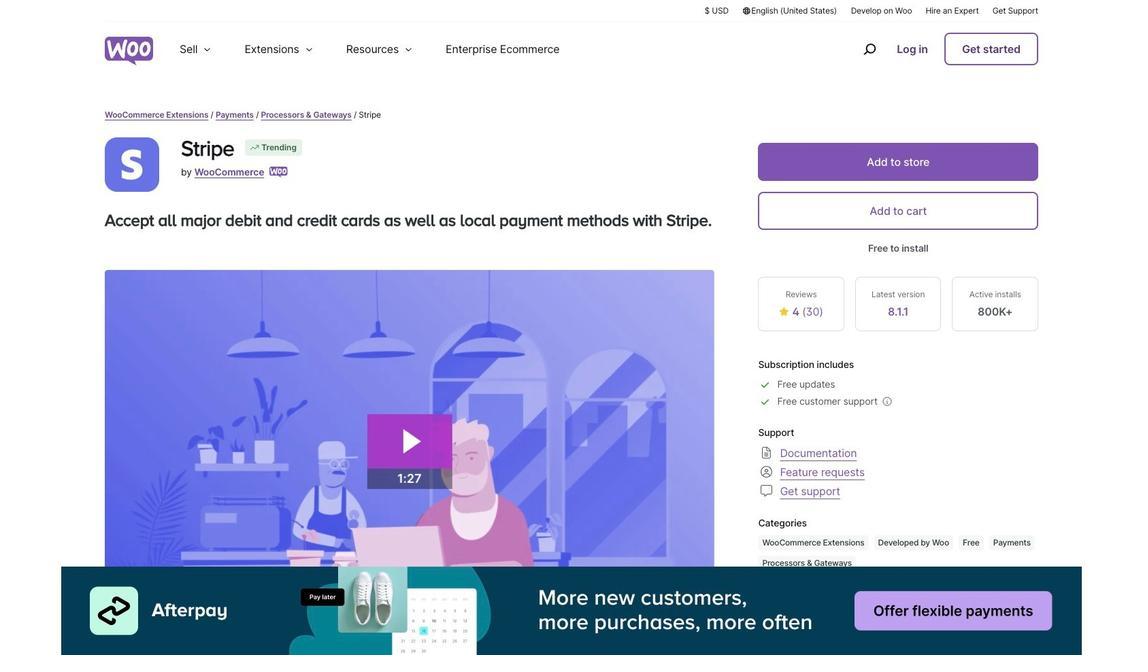 Task type: describe. For each thing, give the bounding box(es) containing it.
search image
[[859, 38, 881, 60]]

service navigation menu element
[[835, 27, 1039, 71]]

arrow trend up image
[[249, 142, 260, 153]]

breadcrumb element
[[105, 109, 1039, 121]]

file lines image
[[759, 445, 775, 461]]

message image
[[759, 483, 775, 499]]



Task type: locate. For each thing, give the bounding box(es) containing it.
developed by woocommerce image
[[270, 167, 288, 178]]

product icon image
[[105, 138, 159, 192]]

product video thumbnail image
[[107, 642, 157, 656]]

circle user image
[[759, 464, 775, 480]]



Task type: vqa. For each thing, say whether or not it's contained in the screenshot.
the topmost 'external link' image
no



